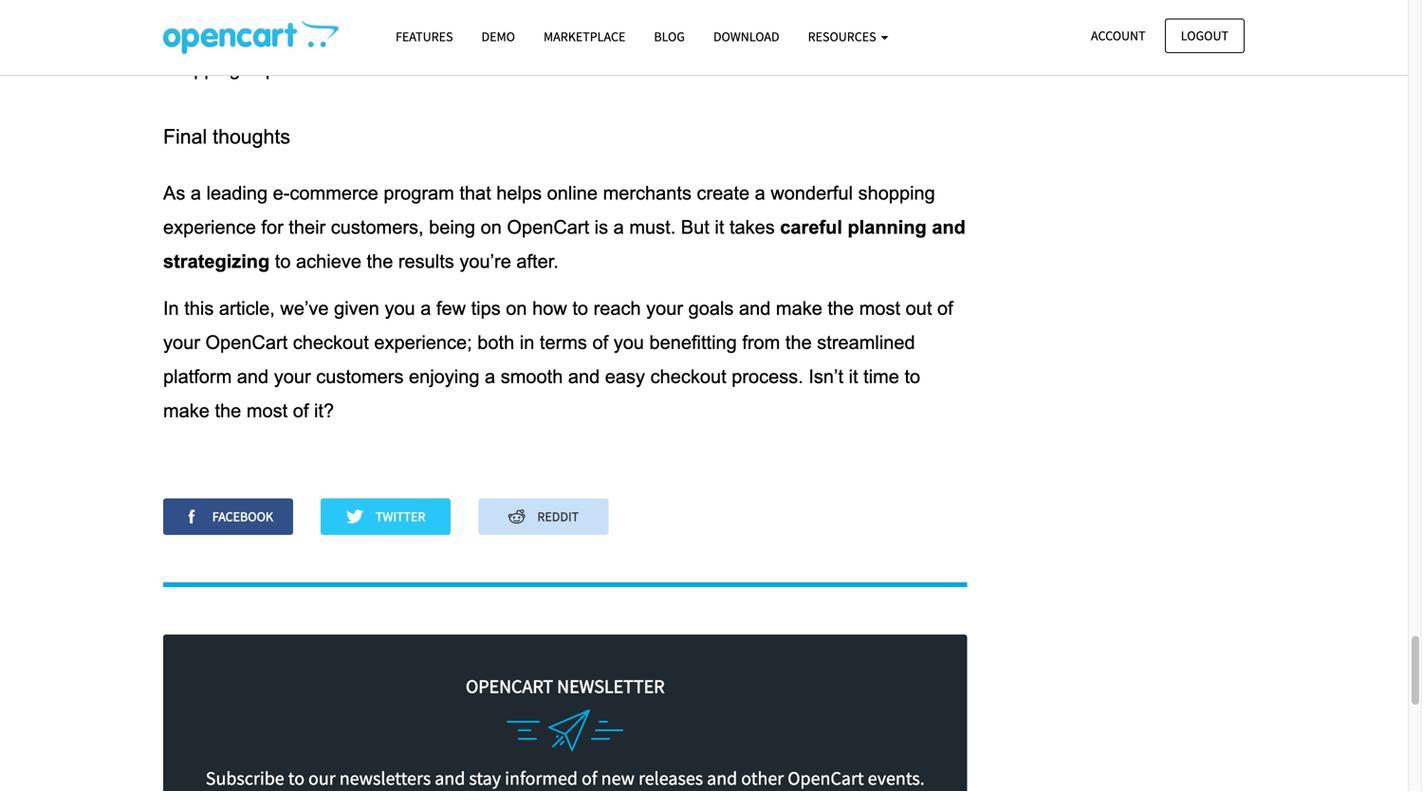 Task type: locate. For each thing, give the bounding box(es) containing it.
your down in
[[163, 332, 200, 353]]

we've
[[280, 298, 329, 319]]

make
[[776, 298, 823, 319], [163, 400, 210, 421]]

most
[[859, 298, 901, 319], [247, 400, 288, 421]]

smooth
[[501, 366, 563, 387]]

and down terms
[[568, 366, 600, 387]]

a left few
[[421, 298, 431, 319]]

customers,
[[331, 217, 424, 238]]

most up the streamlined
[[859, 298, 901, 319]]

most left the it?
[[247, 400, 288, 421]]

of
[[937, 298, 953, 319], [593, 332, 608, 353], [293, 400, 309, 421], [582, 766, 597, 790]]

1 horizontal spatial it
[[849, 366, 858, 387]]

and inside careful planning and strategizing
[[932, 217, 966, 238]]

careful
[[780, 217, 842, 238]]

0 vertical spatial your
[[646, 298, 683, 319]]

a right is
[[614, 217, 624, 238]]

results
[[398, 251, 454, 272]]

0 vertical spatial most
[[859, 298, 901, 319]]

your
[[646, 298, 683, 319], [163, 332, 200, 353], [274, 366, 311, 387]]

social reddit image
[[508, 508, 535, 525]]

it inside the in this article, we've given you a few tips on how to reach your goals and make the most out of your opencart checkout experience; both in terms of you benefitting from the streamlined platform and your customers enjoying a smooth and easy checkout process. isn't it time to make the most of it?
[[849, 366, 858, 387]]

as a leading e-commerce program that helps online merchants create a wonderful shopping experience for their customers, being on opencart is a must. but it takes
[[163, 183, 941, 238]]

0 horizontal spatial your
[[163, 332, 200, 353]]

your up 'benefitting'
[[646, 298, 683, 319]]

for
[[261, 217, 283, 238]]

it
[[715, 217, 724, 238], [849, 366, 858, 387]]

strategizing
[[163, 251, 270, 272]]

1 vertical spatial checkout
[[651, 366, 727, 387]]

and right platform
[[237, 366, 269, 387]]

you're
[[460, 251, 511, 272]]

logout link
[[1165, 19, 1245, 53]]

create
[[697, 183, 750, 204]]

1 vertical spatial on
[[506, 298, 527, 319]]

out
[[906, 298, 932, 319]]

make up from at top right
[[776, 298, 823, 319]]

opencart
[[507, 217, 589, 238], [205, 332, 288, 353], [466, 674, 553, 698], [788, 766, 864, 790]]

time
[[864, 366, 899, 387]]

conversion magic: uncovered strategies to optimize opencart checkout image
[[163, 20, 339, 54]]

1 horizontal spatial on
[[506, 298, 527, 319]]

social twitter image
[[346, 508, 373, 525]]

0 horizontal spatial make
[[163, 400, 210, 421]]

opencart newsletter
[[466, 674, 665, 698]]

logout
[[1181, 27, 1229, 44]]

you
[[385, 298, 415, 319], [614, 332, 644, 353]]

but
[[681, 217, 710, 238]]

checkout down given
[[293, 332, 369, 353]]

subscribe
[[206, 766, 284, 790]]

the down platform
[[215, 400, 241, 421]]

it right "but"
[[715, 217, 724, 238]]

0 horizontal spatial it
[[715, 217, 724, 238]]

leading
[[206, 183, 268, 204]]

download link
[[699, 20, 794, 53]]

0 vertical spatial it
[[715, 217, 724, 238]]

program
[[384, 183, 454, 204]]

1 vertical spatial it
[[849, 366, 858, 387]]

the
[[367, 251, 393, 272], [828, 298, 854, 319], [786, 332, 812, 353], [215, 400, 241, 421]]

opencart inside as a leading e-commerce program that helps online merchants create a wonderful shopping experience for their customers, being on opencart is a must. but it takes
[[507, 217, 589, 238]]

the right from at top right
[[786, 332, 812, 353]]

to down the for
[[275, 251, 291, 272]]

0 vertical spatial on
[[481, 217, 502, 238]]

must.
[[629, 217, 676, 238]]

on up the you're
[[481, 217, 502, 238]]

to
[[275, 251, 291, 272], [572, 298, 588, 319], [905, 366, 921, 387], [288, 766, 305, 790]]

that
[[460, 183, 491, 204]]

and left other
[[707, 766, 738, 790]]

online
[[547, 183, 598, 204]]

blog link
[[640, 20, 699, 53]]

is
[[595, 217, 608, 238]]

1 horizontal spatial checkout
[[651, 366, 727, 387]]

of right terms
[[593, 332, 608, 353]]

1 vertical spatial make
[[163, 400, 210, 421]]

resources
[[808, 28, 879, 45]]

download
[[713, 28, 780, 45]]

your left customers
[[274, 366, 311, 387]]

social facebook image
[[183, 508, 210, 525]]

make down platform
[[163, 400, 210, 421]]

article,
[[219, 298, 275, 319]]

1 vertical spatial you
[[614, 332, 644, 353]]

customers
[[316, 366, 404, 387]]

on right the tips
[[506, 298, 527, 319]]

demo link
[[467, 20, 529, 53]]

a
[[191, 183, 201, 204], [755, 183, 766, 204], [614, 217, 624, 238], [421, 298, 431, 319], [485, 366, 495, 387]]

it right isn't
[[849, 366, 858, 387]]

few
[[436, 298, 466, 319]]

this
[[184, 298, 214, 319]]

0 horizontal spatial checkout
[[293, 332, 369, 353]]

you up experience;
[[385, 298, 415, 319]]

0 horizontal spatial you
[[385, 298, 415, 319]]

commerce
[[290, 183, 378, 204]]

0 horizontal spatial on
[[481, 217, 502, 238]]

1 vertical spatial your
[[163, 332, 200, 353]]

0 vertical spatial you
[[385, 298, 415, 319]]

and right planning
[[932, 217, 966, 238]]

it inside as a leading e-commerce program that helps online merchants create a wonderful shopping experience for their customers, being on opencart is a must. but it takes
[[715, 217, 724, 238]]

achieve
[[296, 251, 361, 272]]

final thoughts
[[163, 125, 290, 148]]

reach
[[594, 298, 641, 319]]

experience
[[163, 217, 256, 238]]

enjoying
[[409, 366, 480, 387]]

twitter link
[[321, 499, 451, 535]]

informed
[[505, 766, 578, 790]]

our
[[308, 766, 336, 790]]

helps
[[497, 183, 542, 204]]

facebook
[[210, 508, 273, 525]]

process.
[[732, 366, 804, 387]]

of left the it?
[[293, 400, 309, 421]]

2 vertical spatial your
[[274, 366, 311, 387]]

goals
[[689, 298, 734, 319]]

on
[[481, 217, 502, 238], [506, 298, 527, 319]]

the up the streamlined
[[828, 298, 854, 319]]

how
[[532, 298, 567, 319]]

from
[[742, 332, 780, 353]]

1 vertical spatial most
[[247, 400, 288, 421]]

tips
[[471, 298, 501, 319]]

and left stay
[[435, 766, 465, 790]]

to right how
[[572, 298, 588, 319]]

you up easy
[[614, 332, 644, 353]]

given
[[334, 298, 379, 319]]

and
[[932, 217, 966, 238], [739, 298, 771, 319], [237, 366, 269, 387], [568, 366, 600, 387], [435, 766, 465, 790], [707, 766, 738, 790]]

2 horizontal spatial your
[[646, 298, 683, 319]]

checkout down 'benefitting'
[[651, 366, 727, 387]]

0 vertical spatial make
[[776, 298, 823, 319]]



Task type: describe. For each thing, give the bounding box(es) containing it.
after.
[[517, 251, 559, 272]]

planning
[[848, 217, 927, 238]]

merchants
[[603, 183, 692, 204]]

to right time
[[905, 366, 921, 387]]

1 horizontal spatial your
[[274, 366, 311, 387]]

reddit link
[[479, 499, 609, 535]]

it?
[[314, 400, 334, 421]]

stay
[[469, 766, 501, 790]]

releases
[[639, 766, 703, 790]]

terms
[[540, 332, 587, 353]]

final
[[163, 125, 207, 148]]

isn't
[[809, 366, 844, 387]]

0 vertical spatial checkout
[[293, 332, 369, 353]]

blog
[[654, 28, 685, 45]]

account
[[1091, 27, 1146, 44]]

resources link
[[794, 20, 903, 53]]

experience;
[[374, 332, 472, 353]]

and up from at top right
[[739, 298, 771, 319]]

wonderful
[[771, 183, 853, 204]]

marketplace
[[544, 28, 626, 45]]

easy
[[605, 366, 645, 387]]

being
[[429, 217, 475, 238]]

account link
[[1075, 19, 1162, 53]]

on inside the in this article, we've given you a few tips on how to reach your goals and make the most out of your opencart checkout experience; both in terms of you benefitting from the streamlined platform and your customers enjoying a smooth and easy checkout process. isn't it time to make the most of it?
[[506, 298, 527, 319]]

1 horizontal spatial you
[[614, 332, 644, 353]]

to achieve the results you're after.
[[270, 251, 559, 272]]

e-
[[273, 183, 290, 204]]

a up takes
[[755, 183, 766, 204]]

careful planning and strategizing
[[163, 217, 971, 272]]

to left our at the left bottom of the page
[[288, 766, 305, 790]]

newsletter
[[557, 674, 665, 698]]

the down customers,
[[367, 251, 393, 272]]

features
[[396, 28, 453, 45]]

in
[[163, 298, 179, 319]]

subscribe to our newsletters and stay informed of new releases and other opencart events.
[[206, 766, 925, 790]]

shopping
[[858, 183, 935, 204]]

twitter
[[373, 508, 425, 525]]

thoughts
[[213, 125, 290, 148]]

facebook link
[[163, 499, 293, 535]]

new
[[601, 766, 635, 790]]

demo
[[482, 28, 515, 45]]

on inside as a leading e-commerce program that helps online merchants create a wonderful shopping experience for their customers, being on opencart is a must. but it takes
[[481, 217, 502, 238]]

takes
[[730, 217, 775, 238]]

as
[[163, 183, 185, 204]]

of left new
[[582, 766, 597, 790]]

0 horizontal spatial most
[[247, 400, 288, 421]]

their
[[289, 217, 326, 238]]

platform
[[163, 366, 232, 387]]

opencart inside the in this article, we've given you a few tips on how to reach your goals and make the most out of your opencart checkout experience; both in terms of you benefitting from the streamlined platform and your customers enjoying a smooth and easy checkout process. isn't it time to make the most of it?
[[205, 332, 288, 353]]

of right out
[[937, 298, 953, 319]]

features link
[[381, 20, 467, 53]]

a down both
[[485, 366, 495, 387]]

in
[[520, 332, 535, 353]]

in this article, we've given you a few tips on how to reach your goals and make the most out of your opencart checkout experience; both in terms of you benefitting from the streamlined platform and your customers enjoying a smooth and easy checkout process. isn't it time to make the most of it?
[[163, 298, 959, 421]]

other
[[741, 766, 784, 790]]

both
[[478, 332, 514, 353]]

1 horizontal spatial most
[[859, 298, 901, 319]]

a right as
[[191, 183, 201, 204]]

marketplace link
[[529, 20, 640, 53]]

benefitting
[[649, 332, 737, 353]]

reddit
[[535, 508, 579, 525]]

1 horizontal spatial make
[[776, 298, 823, 319]]

streamlined
[[817, 332, 915, 353]]

events.
[[868, 766, 925, 790]]

newsletters
[[339, 766, 431, 790]]



Task type: vqa. For each thing, say whether or not it's contained in the screenshot.
fw icon
no



